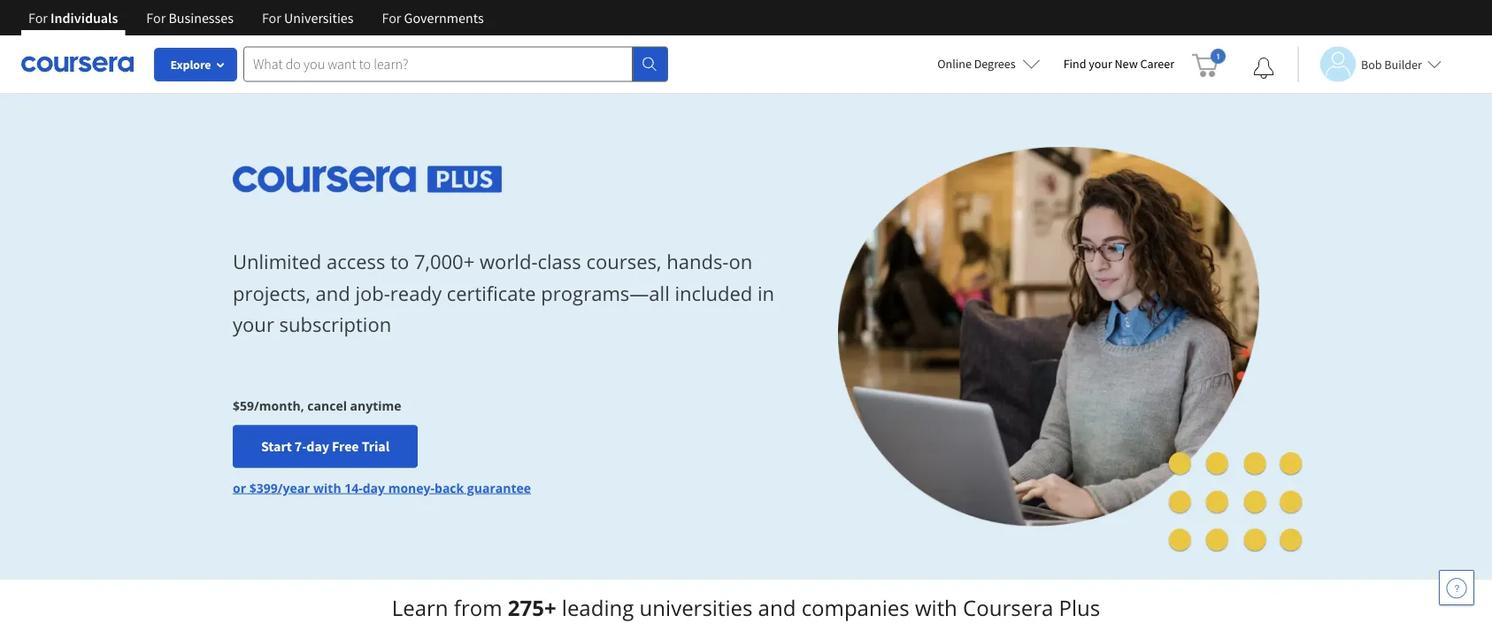 Task type: describe. For each thing, give the bounding box(es) containing it.
your inside unlimited access to 7,000+ world-class courses, hands-on projects, and job-ready certificate programs—all included in your subscription
[[233, 311, 274, 337]]

help center image
[[1447, 577, 1468, 598]]

bob builder
[[1362, 56, 1422, 72]]

7,000+
[[414, 249, 475, 275]]

and inside unlimited access to 7,000+ world-class courses, hands-on projects, and job-ready certificate programs—all included in your subscription
[[316, 280, 350, 306]]

on
[[729, 249, 753, 275]]

for governments
[[382, 9, 484, 27]]

online degrees
[[938, 56, 1016, 72]]

day inside start 7-day free trial button
[[307, 438, 329, 455]]

explore
[[170, 57, 211, 73]]

0 vertical spatial with
[[313, 479, 341, 496]]

programs—all
[[541, 280, 670, 306]]

guarantee
[[467, 479, 531, 496]]

courses,
[[586, 249, 662, 275]]

banner navigation
[[14, 0, 498, 35]]

access
[[327, 249, 386, 275]]

in
[[758, 280, 775, 306]]

learn from 275+ leading universities and companies with coursera plus
[[392, 594, 1101, 622]]

What do you want to learn? text field
[[243, 46, 633, 82]]

class
[[538, 249, 581, 275]]

projects,
[[233, 280, 311, 306]]

online degrees button
[[924, 44, 1055, 83]]

find your new career link
[[1055, 53, 1184, 75]]

for for businesses
[[146, 9, 166, 27]]

coursera plus image
[[233, 166, 503, 193]]

for individuals
[[28, 9, 118, 27]]

job-
[[355, 280, 390, 306]]

1 horizontal spatial with
[[915, 594, 958, 622]]

for businesses
[[146, 9, 234, 27]]

/year
[[278, 479, 310, 496]]

1 horizontal spatial day
[[363, 479, 385, 496]]

hands-
[[667, 249, 729, 275]]

for universities
[[262, 9, 354, 27]]

coursera
[[963, 594, 1054, 622]]

shopping cart: 1 item image
[[1192, 49, 1226, 77]]

bob
[[1362, 56, 1382, 72]]

free
[[332, 438, 359, 455]]

individuals
[[51, 9, 118, 27]]

for for individuals
[[28, 9, 48, 27]]

7-
[[295, 438, 307, 455]]

cancel
[[308, 397, 347, 414]]

companies
[[802, 594, 910, 622]]

leading
[[562, 594, 634, 622]]

coursera image
[[21, 50, 134, 78]]

certificate
[[447, 280, 536, 306]]

from
[[454, 594, 502, 622]]

back
[[435, 479, 464, 496]]

included
[[675, 280, 753, 306]]

governments
[[404, 9, 484, 27]]



Task type: locate. For each thing, give the bounding box(es) containing it.
subscription
[[279, 311, 391, 337]]

2 for from the left
[[146, 9, 166, 27]]

or $399 /year with 14-day money-back guarantee
[[233, 479, 531, 496]]

career
[[1141, 56, 1175, 72]]

find your new career
[[1064, 56, 1175, 72]]

money-
[[388, 479, 435, 496]]

0 horizontal spatial with
[[313, 479, 341, 496]]

builder
[[1385, 56, 1422, 72]]

for for universities
[[262, 9, 281, 27]]

plus
[[1059, 594, 1101, 622]]

/month,
[[254, 397, 304, 414]]

0 vertical spatial day
[[307, 438, 329, 455]]

universities
[[284, 9, 354, 27]]

1 horizontal spatial and
[[758, 594, 796, 622]]

and
[[316, 280, 350, 306], [758, 594, 796, 622]]

for left individuals
[[28, 9, 48, 27]]

new
[[1115, 56, 1138, 72]]

1 vertical spatial and
[[758, 594, 796, 622]]

online
[[938, 56, 972, 72]]

with
[[313, 479, 341, 496], [915, 594, 958, 622]]

$399
[[249, 479, 278, 496]]

with left coursera
[[915, 594, 958, 622]]

degrees
[[974, 56, 1016, 72]]

and left companies
[[758, 594, 796, 622]]

1 vertical spatial day
[[363, 479, 385, 496]]

14-
[[345, 479, 363, 496]]

your right find
[[1089, 56, 1113, 72]]

for for governments
[[382, 9, 401, 27]]

world-
[[480, 249, 538, 275]]

1 vertical spatial with
[[915, 594, 958, 622]]

for left governments
[[382, 9, 401, 27]]

1 vertical spatial your
[[233, 311, 274, 337]]

your
[[1089, 56, 1113, 72], [233, 311, 274, 337]]

0 vertical spatial your
[[1089, 56, 1113, 72]]

show notifications image
[[1254, 58, 1275, 79]]

None search field
[[243, 46, 668, 82]]

1 for from the left
[[28, 9, 48, 27]]

1 horizontal spatial your
[[1089, 56, 1113, 72]]

start 7-day free trial button
[[233, 425, 418, 468]]

ready
[[390, 280, 442, 306]]

0 horizontal spatial and
[[316, 280, 350, 306]]

for
[[28, 9, 48, 27], [146, 9, 166, 27], [262, 9, 281, 27], [382, 9, 401, 27]]

for left universities
[[262, 9, 281, 27]]

0 horizontal spatial day
[[307, 438, 329, 455]]

3 for from the left
[[262, 9, 281, 27]]

start
[[261, 438, 292, 455]]

to
[[391, 249, 409, 275]]

trial
[[362, 438, 390, 455]]

unlimited
[[233, 249, 322, 275]]

day left the free
[[307, 438, 329, 455]]

your down the projects,
[[233, 311, 274, 337]]

for left businesses
[[146, 9, 166, 27]]

start 7-day free trial
[[261, 438, 390, 455]]

day
[[307, 438, 329, 455], [363, 479, 385, 496]]

anytime
[[350, 397, 402, 414]]

day left money-
[[363, 479, 385, 496]]

explore button
[[155, 49, 236, 81]]

0 horizontal spatial your
[[233, 311, 274, 337]]

businesses
[[169, 9, 234, 27]]

universities
[[640, 594, 753, 622]]

4 for from the left
[[382, 9, 401, 27]]

275+
[[508, 594, 556, 622]]

unlimited access to 7,000+ world-class courses, hands-on projects, and job-ready certificate programs—all included in your subscription
[[233, 249, 775, 337]]

learn
[[392, 594, 448, 622]]

and up subscription
[[316, 280, 350, 306]]

$59
[[233, 397, 254, 414]]

or
[[233, 479, 246, 496]]

bob builder button
[[1298, 46, 1442, 82]]

with left 14-
[[313, 479, 341, 496]]

$59 /month, cancel anytime
[[233, 397, 402, 414]]

find
[[1064, 56, 1087, 72]]

0 vertical spatial and
[[316, 280, 350, 306]]



Task type: vqa. For each thing, say whether or not it's contained in the screenshot.
Individuals
yes



